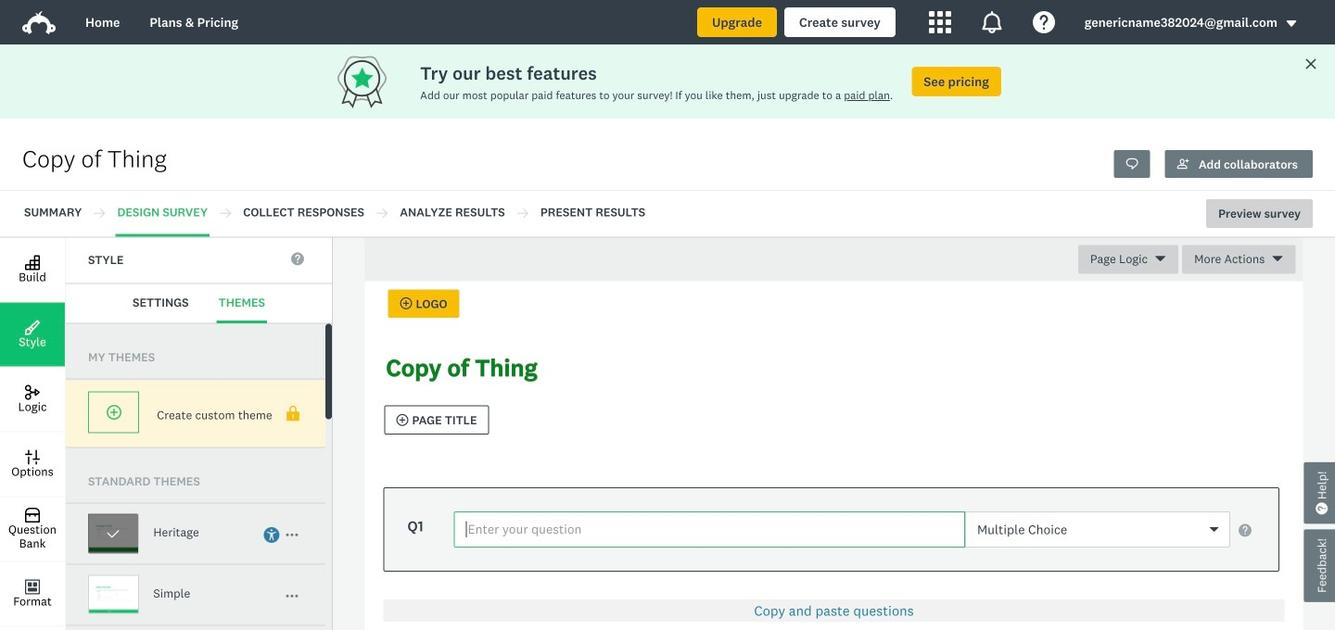 Task type: vqa. For each thing, say whether or not it's contained in the screenshot.
response based pricing icon at right bottom
no



Task type: locate. For each thing, give the bounding box(es) containing it.
2 products icon image from the left
[[981, 11, 1003, 33]]

1 products icon image from the left
[[929, 11, 952, 33]]

1 horizontal spatial products icon image
[[981, 11, 1003, 33]]

dropdown arrow image
[[1286, 17, 1299, 30]]

products icon image
[[929, 11, 952, 33], [981, 11, 1003, 33]]

help icon image
[[1033, 11, 1055, 33]]

surveymonkey logo image
[[22, 11, 56, 34]]

0 horizontal spatial products icon image
[[929, 11, 952, 33]]



Task type: describe. For each thing, give the bounding box(es) containing it.
rewards image
[[334, 51, 420, 112]]



